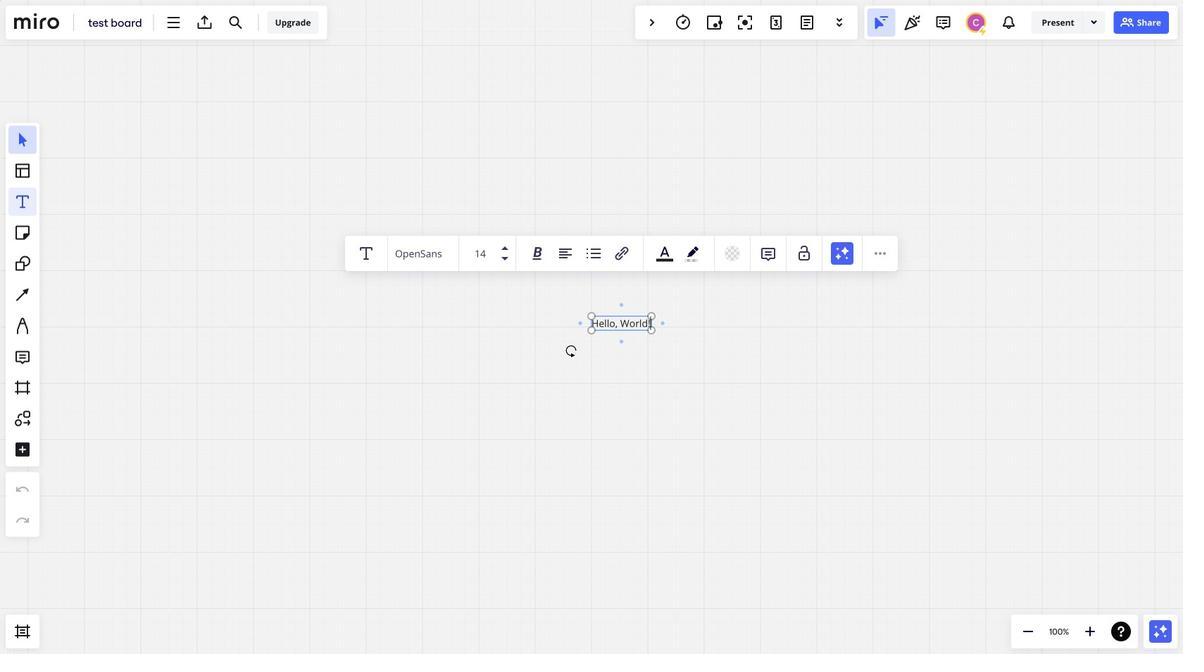 Task type: locate. For each thing, give the bounding box(es) containing it.
spagx image
[[1089, 16, 1100, 27], [978, 26, 989, 37], [796, 245, 813, 262], [687, 247, 700, 257], [660, 247, 670, 257], [533, 247, 542, 260], [875, 248, 886, 259], [559, 249, 572, 259]]

spagx image
[[1119, 14, 1136, 31], [358, 245, 375, 262], [614, 245, 631, 262], [760, 245, 777, 262], [502, 247, 509, 250], [587, 249, 601, 259], [502, 257, 509, 261], [685, 259, 702, 262]]

board toolbar
[[6, 6, 327, 39]]

main menu image
[[165, 14, 182, 31]]

open frames image
[[14, 624, 31, 640]]

context menu toolbar
[[345, 236, 898, 271]]



Task type: vqa. For each thing, say whether or not it's contained in the screenshot.
Reset search Icon
no



Task type: describe. For each thing, give the bounding box(es) containing it.
font size text field
[[468, 241, 493, 266]]

feed image
[[1001, 14, 1018, 31]]

hide collaborators' cursors image
[[873, 14, 890, 31]]

search image
[[227, 14, 244, 31]]

creation toolbar
[[6, 45, 39, 615]]

comment image
[[935, 14, 952, 31]]

communication toolbar
[[865, 6, 1178, 39]]

reactions image
[[904, 14, 921, 31]]

hide apps image
[[644, 14, 661, 31]]

export this board image
[[196, 14, 213, 31]]

collaboration toolbar
[[636, 6, 858, 39]]



